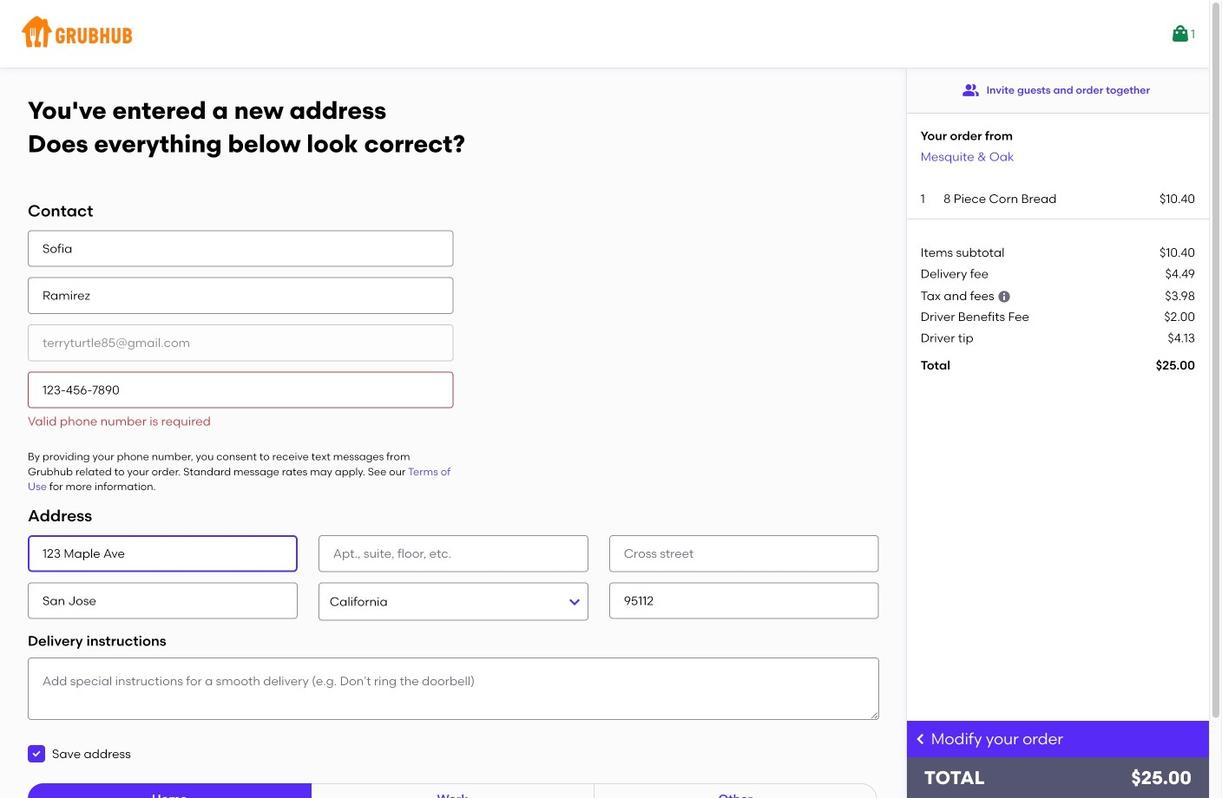 Task type: describe. For each thing, give the bounding box(es) containing it.
City text field
[[28, 583, 298, 620]]

Email email field
[[28, 325, 453, 361]]

Address 2 text field
[[318, 536, 588, 572]]

svg image
[[31, 749, 42, 759]]

First name text field
[[28, 230, 453, 267]]

Address 1 text field
[[28, 536, 298, 572]]

people icon image
[[962, 82, 980, 99]]

Zip text field
[[609, 583, 879, 620]]



Task type: vqa. For each thing, say whether or not it's contained in the screenshot.
Phone telephone field in the left of the page
yes



Task type: locate. For each thing, give the bounding box(es) containing it.
Cross street text field
[[609, 536, 879, 572]]

main navigation navigation
[[0, 0, 1209, 68]]

svg image
[[997, 290, 1011, 304]]

alert
[[28, 414, 211, 429]]

Last name text field
[[28, 278, 453, 314]]

Add special instructions for a smooth delivery (e.g. Don't ring the doorbell) text field
[[28, 658, 879, 720]]

Phone telephone field
[[28, 372, 453, 409]]



